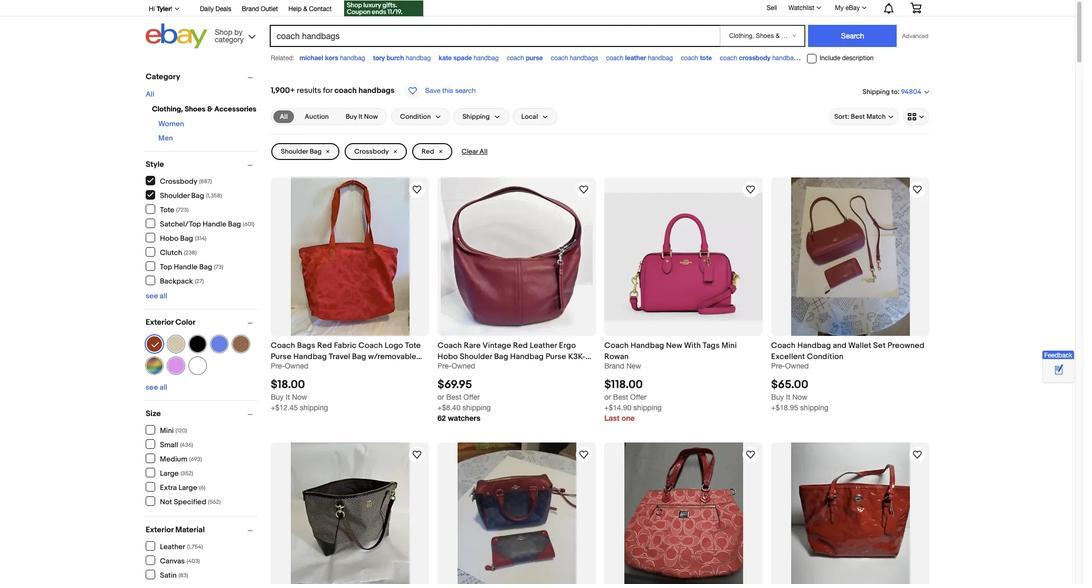 Task type: locate. For each thing, give the bounding box(es) containing it.
it
[[359, 112, 363, 121], [286, 393, 290, 401], [786, 393, 791, 401]]

1 vertical spatial tote
[[405, 341, 421, 351]]

coach handbag and wallet set preowned excellent condition heading
[[772, 341, 925, 362]]

condition down save
[[400, 112, 431, 121]]

coach up excellent
[[772, 341, 796, 351]]

1 vertical spatial condition
[[807, 352, 844, 362]]

kate spade handbag
[[439, 54, 499, 62]]

all inside all link
[[280, 112, 288, 121]]

handbag down 'bags'
[[293, 352, 327, 362]]

5 handbag from the left
[[773, 54, 798, 62]]

see
[[146, 292, 158, 300], [146, 383, 158, 392]]

handbag inside coach leather handbag
[[648, 54, 673, 62]]

see all up size
[[146, 383, 167, 392]]

buy up '+$12.45'
[[271, 393, 284, 401]]

0 vertical spatial handle
[[203, 219, 227, 228]]

now for $18.00
[[292, 393, 307, 401]]

coach inside coach crossbody handbag
[[720, 54, 738, 62]]

or inside $69.95 or best offer +$8.40 shipping 62 watchers
[[438, 393, 444, 401]]

coach inside coach handbag and wallet set preowned excellent condition pre-owned
[[772, 341, 796, 351]]

(1,358)
[[206, 192, 222, 199]]

0 horizontal spatial &
[[207, 105, 213, 114]]

0 vertical spatial see all button
[[146, 292, 167, 300]]

2 horizontal spatial owned
[[785, 362, 809, 370]]

handbag left 'with'
[[631, 341, 665, 351]]

exterior left color on the left bottom of the page
[[146, 317, 174, 327]]

0 horizontal spatial hobo
[[160, 234, 179, 243]]

1 vertical spatial brand
[[605, 362, 625, 370]]

all up size
[[160, 383, 167, 392]]

watch coach handbag and wallet set preowned excellent condition image
[[911, 183, 924, 196]]

coach up pouch
[[271, 341, 295, 351]]

coach purse
[[507, 54, 543, 62]]

1 horizontal spatial now
[[364, 112, 378, 121]]

hobo up the clutch
[[160, 234, 179, 243]]

daily deals
[[200, 5, 231, 13]]

1 horizontal spatial crossbody
[[355, 147, 389, 156]]

pre- up $69.95 at the left bottom of page
[[438, 362, 452, 370]]

shoulder inside coach rare vintage red leather ergo hobo shoulder bag handbag purse k3k- 9219
[[460, 352, 493, 362]]

handle up (314)
[[203, 219, 227, 228]]

buy for $65.00
[[772, 393, 784, 401]]

1 all from the top
[[160, 292, 167, 300]]

shoulder bag link
[[271, 143, 340, 160]]

9219
[[438, 363, 454, 373]]

1 horizontal spatial brand
[[605, 362, 625, 370]]

shipping inside shipping to : 94804
[[863, 87, 890, 96]]

save this search
[[425, 87, 476, 95]]

coach for tote
[[681, 54, 699, 62]]

$65.00
[[772, 378, 809, 392]]

size button
[[146, 409, 258, 419]]

coach for purse
[[507, 54, 524, 62]]

include
[[820, 54, 841, 62]]

handbag inside coach handbag and wallet set preowned excellent condition pre-owned
[[798, 341, 831, 351]]

daily deals link
[[200, 4, 231, 15]]

leather (1,754)
[[160, 542, 203, 551]]

exterior material
[[146, 525, 205, 535]]

0 horizontal spatial tote
[[160, 205, 174, 214]]

1 horizontal spatial purse
[[546, 352, 567, 362]]

crossbody inside the crossbody "link"
[[355, 147, 389, 156]]

coach for coach handbag new with tags mini rowan brand new
[[605, 341, 629, 351]]

handbag right crossbody
[[773, 54, 798, 62]]

0 horizontal spatial buy
[[271, 393, 284, 401]]

coach
[[271, 341, 295, 351], [359, 341, 383, 351], [438, 341, 462, 351], [605, 341, 629, 351], [772, 341, 796, 351]]

2 shipping from the left
[[463, 404, 491, 412]]

1 pre- from the left
[[271, 362, 285, 370]]

1 horizontal spatial hobo
[[438, 352, 458, 362]]

or up +$8.40
[[438, 393, 444, 401]]

purse down ergo at the right bottom of page
[[546, 352, 567, 362]]

& inside account navigation
[[303, 5, 307, 13]]

offer for $69.95
[[464, 393, 480, 401]]

1 vertical spatial see all
[[146, 383, 167, 392]]

brand inside account navigation
[[242, 5, 259, 13]]

large up extra
[[160, 469, 179, 478]]

1 vertical spatial handbags
[[359, 86, 395, 96]]

coach inside coach leather handbag
[[606, 54, 624, 62]]

1 exterior from the top
[[146, 317, 174, 327]]

1 vertical spatial exterior
[[146, 525, 174, 535]]

2 purse from the left
[[546, 352, 567, 362]]

shoulder for shoulder bag (1,358)
[[160, 191, 190, 200]]

1 offer from the left
[[464, 393, 480, 401]]

coach up 9219
[[438, 341, 462, 351]]

purse inside coach rare vintage red leather ergo hobo shoulder bag handbag purse k3k- 9219
[[546, 352, 567, 362]]

leather left ergo at the right bottom of page
[[530, 341, 557, 351]]

it up +$18.95
[[786, 393, 791, 401]]

crossbody
[[355, 147, 389, 156], [160, 177, 197, 186]]

shoulder up tote (723)
[[160, 191, 190, 200]]

handbag right 'kors'
[[340, 54, 365, 62]]

watch coach handbag new with tags mini rowan image
[[745, 183, 757, 196]]

coach handbag new with tags mini rowan heading
[[605, 341, 737, 362]]

condition inside coach handbag and wallet set preowned excellent condition pre-owned
[[807, 352, 844, 362]]

coach right for
[[334, 86, 357, 96]]

2 horizontal spatial all
[[480, 147, 488, 156]]

michael kors handbag
[[300, 54, 365, 62]]

handbags up buy it now link
[[359, 86, 395, 96]]

handbag down vintage
[[510, 352, 544, 362]]

exterior up leather (1,754)
[[146, 525, 174, 535]]

accessories
[[214, 105, 257, 114]]

red down condition dropdown button
[[422, 147, 434, 156]]

2 vertical spatial shoulder
[[460, 352, 493, 362]]

1 vertical spatial see
[[146, 383, 158, 392]]

1 horizontal spatial or
[[605, 393, 611, 401]]

all down "category"
[[146, 90, 154, 99]]

exterior for exterior material
[[146, 525, 174, 535]]

extra
[[160, 483, 177, 492]]

None submit
[[809, 25, 897, 47]]

coach left logo
[[359, 341, 383, 351]]

crossbody up shoulder bag (1,358)
[[160, 177, 197, 186]]

offer down $69.95 at the left bottom of page
[[464, 393, 480, 401]]

bag inside coach rare vintage red leather ergo hobo shoulder bag handbag purse k3k- 9219
[[494, 352, 509, 362]]

sort:
[[835, 112, 850, 121]]

1 vertical spatial new
[[627, 362, 642, 370]]

pre-owned up $69.95 at the left bottom of page
[[438, 362, 475, 370]]

best inside $118.00 or best offer +$14.90 shipping last one
[[613, 393, 628, 401]]

0 horizontal spatial handbags
[[359, 86, 395, 96]]

owned up the $18.00
[[285, 362, 309, 370]]

1 horizontal spatial mini
[[722, 341, 737, 351]]

handbag right spade
[[474, 54, 499, 62]]

shipping up watchers
[[463, 404, 491, 412]]

coach for coach handbag and wallet set preowned excellent condition pre-owned
[[772, 341, 796, 351]]

1 vertical spatial see all button
[[146, 383, 167, 392]]

2 or from the left
[[605, 393, 611, 401]]

account navigation
[[143, 0, 930, 18]]

2 owned from the left
[[452, 362, 475, 370]]

0 vertical spatial see
[[146, 292, 158, 300]]

0 horizontal spatial it
[[286, 393, 290, 401]]

shoulder inside shoulder bag link
[[281, 147, 308, 156]]

buy inside $18.00 buy it now +$12.45 shipping
[[271, 393, 284, 401]]

mini up small
[[160, 426, 174, 435]]

shipping inside $65.00 buy it now +$18.95 shipping
[[801, 404, 829, 412]]

2 horizontal spatial buy
[[772, 393, 784, 401]]

see all button
[[146, 292, 167, 300], [146, 383, 167, 392]]

offer inside $118.00 or best offer +$14.90 shipping last one
[[631, 393, 647, 401]]

last
[[605, 414, 620, 423]]

exterior color button
[[146, 317, 258, 327]]

shop
[[215, 28, 232, 36]]

2 horizontal spatial shoulder
[[460, 352, 493, 362]]

it inside $18.00 buy it now +$12.45 shipping
[[286, 393, 290, 401]]

1 vertical spatial hobo
[[438, 352, 458, 362]]

best inside "dropdown button"
[[851, 112, 865, 121]]

2 horizontal spatial pre-
[[772, 362, 786, 370]]

0 horizontal spatial mini
[[160, 426, 174, 435]]

hobo up 9219
[[438, 352, 458, 362]]

2 exterior from the top
[[146, 525, 174, 535]]

all down 1,900
[[280, 112, 288, 121]]

1 horizontal spatial pre-owned
[[438, 362, 475, 370]]

1 coach from the left
[[271, 341, 295, 351]]

0 vertical spatial brand
[[242, 5, 259, 13]]

owned up $69.95 at the left bottom of page
[[452, 362, 475, 370]]

buy up +$18.95
[[772, 393, 784, 401]]

handbag inside coach crossbody handbag
[[773, 54, 798, 62]]

shipping for $69.95
[[463, 404, 491, 412]]

clear all link
[[458, 143, 492, 160]]

handbag inside coach handbag new with tags mini rowan brand new
[[631, 341, 665, 351]]

0 horizontal spatial handle
[[174, 262, 198, 271]]

hobo bag (314)
[[160, 234, 207, 243]]

0 vertical spatial &
[[303, 5, 307, 13]]

vintage
[[483, 341, 511, 351]]

new
[[666, 341, 683, 351], [627, 362, 642, 370]]

tyler
[[157, 5, 171, 13]]

2 vertical spatial all
[[480, 147, 488, 156]]

1 horizontal spatial tote
[[405, 341, 421, 351]]

main content containing $18.00
[[267, 67, 934, 584]]

buy down 1,900 + results for coach handbags on the top left of the page
[[346, 112, 357, 121]]

tote right logo
[[405, 341, 421, 351]]

handbag inside the kate spade handbag
[[474, 54, 499, 62]]

coach inside coach rare vintage red leather ergo hobo shoulder bag handbag purse k3k- 9219
[[438, 341, 462, 351]]

see all button up size
[[146, 383, 167, 392]]

my ebay link
[[830, 2, 872, 14]]

0 vertical spatial all
[[146, 90, 154, 99]]

handbag
[[340, 54, 365, 62], [406, 54, 431, 62], [474, 54, 499, 62], [648, 54, 673, 62], [773, 54, 798, 62]]

handbag right leather
[[648, 54, 673, 62]]

0 horizontal spatial now
[[292, 393, 307, 401]]

0 vertical spatial mini
[[722, 341, 737, 351]]

see for exterior color
[[146, 383, 158, 392]]

handbag inside coach rare vintage red leather ergo hobo shoulder bag handbag purse k3k- 9219
[[510, 352, 544, 362]]

62
[[438, 414, 446, 423]]

brand inside coach handbag new with tags mini rowan brand new
[[605, 362, 625, 370]]

2 horizontal spatial it
[[786, 393, 791, 401]]

0 horizontal spatial best
[[447, 393, 462, 401]]

3 handbag from the left
[[474, 54, 499, 62]]

1 vertical spatial handle
[[174, 262, 198, 271]]

handle up backpack (27)
[[174, 262, 198, 271]]

0 horizontal spatial all
[[146, 90, 154, 99]]

1 or from the left
[[438, 393, 444, 401]]

brand left outlet
[[242, 5, 259, 13]]

logo
[[385, 341, 403, 351]]

shipping right +$18.95
[[801, 404, 829, 412]]

medium
[[160, 454, 188, 463]]

0 horizontal spatial pre-owned
[[271, 362, 309, 370]]

!
[[171, 5, 173, 13]]

crossbody
[[739, 54, 771, 62]]

men
[[158, 134, 173, 143]]

2 offer from the left
[[631, 393, 647, 401]]

1 horizontal spatial handle
[[203, 219, 227, 228]]

or
[[438, 393, 444, 401], [605, 393, 611, 401]]

handbags
[[570, 54, 598, 62], [359, 86, 395, 96]]

1 see all from the top
[[146, 292, 167, 300]]

pre- for $18.00
[[271, 362, 285, 370]]

best inside $69.95 or best offer +$8.40 shipping 62 watchers
[[447, 393, 462, 401]]

it inside $65.00 buy it now +$18.95 shipping
[[786, 393, 791, 401]]

2 horizontal spatial best
[[851, 112, 865, 121]]

main content
[[267, 67, 934, 584]]

2 horizontal spatial now
[[793, 393, 808, 401]]

0 vertical spatial crossbody
[[355, 147, 389, 156]]

1 purse from the left
[[271, 352, 292, 362]]

3 coach from the left
[[438, 341, 462, 351]]

0 vertical spatial all
[[160, 292, 167, 300]]

coach inside the coach purse
[[507, 54, 524, 62]]

set
[[874, 341, 886, 351]]

1 vertical spatial all
[[160, 383, 167, 392]]

size
[[146, 409, 161, 419]]

(238)
[[184, 249, 197, 256]]

feedback
[[1045, 351, 1073, 359]]

now down $65.00
[[793, 393, 808, 401]]

handbag inside tory burch handbag
[[406, 54, 431, 62]]

bag left (314)
[[180, 234, 193, 243]]

purse up pouch
[[271, 352, 292, 362]]

shipping down search
[[463, 112, 490, 121]]

handbag
[[631, 341, 665, 351], [798, 341, 831, 351], [293, 352, 327, 362], [510, 352, 544, 362]]

coach for coach bags red fabric coach logo tote purse handbag travel bag w/removable pouch
[[271, 341, 295, 351]]

it for $18.00
[[286, 393, 290, 401]]

pre- inside coach handbag and wallet set preowned excellent condition pre-owned
[[772, 362, 786, 370]]

watchlist link
[[783, 2, 827, 14]]

coach handbag and wallet set preowned excellent condition link
[[772, 340, 930, 362]]

contact
[[309, 5, 332, 13]]

bag down vintage
[[494, 352, 509, 362]]

coach left leather
[[606, 54, 624, 62]]

bag left (73)
[[199, 262, 212, 271]]

shipping inside $18.00 buy it now +$12.45 shipping
[[300, 404, 328, 412]]

all inside clear all link
[[480, 147, 488, 156]]

all down backpack
[[160, 292, 167, 300]]

1 see from the top
[[146, 292, 158, 300]]

0 horizontal spatial shoulder
[[160, 191, 190, 200]]

handbag for crossbody
[[773, 54, 798, 62]]

(352)
[[181, 470, 193, 477]]

1 pre-owned from the left
[[271, 362, 309, 370]]

it up '+$12.45'
[[286, 393, 290, 401]]

help
[[289, 5, 302, 13]]

fabric
[[334, 341, 357, 351]]

purse
[[271, 352, 292, 362], [546, 352, 567, 362]]

handbag right the burch
[[406, 54, 431, 62]]

shoulder down all selected text box
[[281, 147, 308, 156]]

0 vertical spatial new
[[666, 341, 683, 351]]

best right the sort:
[[851, 112, 865, 121]]

crossbody for crossbody (887)
[[160, 177, 197, 186]]

spade
[[454, 54, 472, 62]]

2 all from the top
[[160, 383, 167, 392]]

handle for satchel/top
[[203, 219, 227, 228]]

0 horizontal spatial or
[[438, 393, 444, 401]]

best up +$8.40
[[447, 393, 462, 401]]

shipping for shipping
[[463, 112, 490, 121]]

extra large (6)
[[160, 483, 205, 492]]

2 see all button from the top
[[146, 383, 167, 392]]

watch coach bags red fabric coach logo tote purse handbag travel bag w/removable pouch image
[[411, 183, 424, 196]]

or inside $118.00 or best offer +$14.90 shipping last one
[[605, 393, 611, 401]]

1 horizontal spatial owned
[[452, 362, 475, 370]]

all link down "category"
[[146, 90, 154, 99]]

(601)
[[243, 220, 255, 227]]

shoes
[[185, 105, 206, 114]]

handbag left the and
[[798, 341, 831, 351]]

buy inside $65.00 buy it now +$18.95 shipping
[[772, 393, 784, 401]]

1 handbag from the left
[[340, 54, 365, 62]]

4 coach from the left
[[605, 341, 629, 351]]

offer inside $69.95 or best offer +$8.40 shipping 62 watchers
[[464, 393, 480, 401]]

large
[[160, 469, 179, 478], [179, 483, 197, 492]]

handbags right purse
[[570, 54, 598, 62]]

buy
[[346, 112, 357, 121], [271, 393, 284, 401], [772, 393, 784, 401]]

owned for $69.95
[[452, 362, 475, 370]]

all for exterior color
[[160, 383, 167, 392]]

& right shoes
[[207, 105, 213, 114]]

coach handbag bag in used condition. lacquered red image
[[791, 443, 910, 584]]

1 vertical spatial crossbody
[[160, 177, 197, 186]]

0 vertical spatial large
[[160, 469, 179, 478]]

coach up rowan
[[605, 341, 629, 351]]

2 see all from the top
[[146, 383, 167, 392]]

shipping right '+$12.45'
[[300, 404, 328, 412]]

1 horizontal spatial leather
[[530, 341, 557, 351]]

1 vertical spatial all
[[280, 112, 288, 121]]

condition down the and
[[807, 352, 844, 362]]

offer
[[464, 393, 480, 401], [631, 393, 647, 401]]

1 vertical spatial shoulder
[[160, 191, 190, 200]]

buy it now
[[346, 112, 378, 121]]

pouch
[[271, 363, 294, 373]]

see for style
[[146, 292, 158, 300]]

bags
[[297, 341, 315, 351]]

handbag inside "coach bags red fabric coach logo tote purse handbag travel bag w/removable pouch"
[[293, 352, 327, 362]]

pre-owned up the $18.00
[[271, 362, 309, 370]]

coach right tote
[[720, 54, 738, 62]]

all right clear
[[480, 147, 488, 156]]

0 vertical spatial condition
[[400, 112, 431, 121]]

kate
[[439, 54, 452, 62]]

1 shipping from the left
[[300, 404, 328, 412]]

it for $65.00
[[786, 393, 791, 401]]

5 coach from the left
[[772, 341, 796, 351]]

coach for handbags
[[551, 54, 568, 62]]

0 horizontal spatial shipping
[[463, 112, 490, 121]]

brand up the $118.00
[[605, 362, 625, 370]]

bag down fabric
[[352, 352, 366, 362]]

(120)
[[176, 427, 187, 434]]

+$18.95
[[772, 404, 799, 412]]

now down the $18.00
[[292, 393, 307, 401]]

see all down backpack
[[146, 292, 167, 300]]

leather up canvas
[[160, 542, 185, 551]]

satchel/top handle bag (601)
[[160, 219, 255, 228]]

see up size
[[146, 383, 158, 392]]

brand outlet
[[242, 5, 278, 13]]

best up +$14.90
[[613, 393, 628, 401]]

shipping inside $118.00 or best offer +$14.90 shipping last one
[[634, 404, 662, 412]]

now inside $65.00 buy it now +$18.95 shipping
[[793, 393, 808, 401]]

1 vertical spatial shipping
[[463, 112, 490, 121]]

0 horizontal spatial pre-
[[271, 362, 285, 370]]

2 handbag from the left
[[406, 54, 431, 62]]

all link down 1,900
[[274, 110, 294, 123]]

coach right purse
[[551, 54, 568, 62]]

bag left (601)
[[228, 219, 241, 228]]

0 vertical spatial shipping
[[863, 87, 890, 96]]

3 owned from the left
[[785, 362, 809, 370]]

women men
[[158, 119, 184, 143]]

2 pre- from the left
[[438, 362, 452, 370]]

0 vertical spatial handbags
[[570, 54, 598, 62]]

all
[[160, 292, 167, 300], [160, 383, 167, 392]]

it up the crossbody "link"
[[359, 112, 363, 121]]

related:
[[271, 54, 294, 62]]

1 horizontal spatial condition
[[807, 352, 844, 362]]

2 pre-owned from the left
[[438, 362, 475, 370]]

crossbody down buy it now link
[[355, 147, 389, 156]]

1 horizontal spatial best
[[613, 393, 628, 401]]

now
[[364, 112, 378, 121], [292, 393, 307, 401], [793, 393, 808, 401]]

new left 'with'
[[666, 341, 683, 351]]

leather
[[625, 54, 646, 62]]

coach for coach rare vintage red leather ergo hobo shoulder bag handbag purse k3k- 9219
[[438, 341, 462, 351]]

shipping inside $69.95 or best offer +$8.40 shipping 62 watchers
[[463, 404, 491, 412]]

shipping for $118.00
[[634, 404, 662, 412]]

0 vertical spatial exterior
[[146, 317, 174, 327]]

pre- up $65.00
[[772, 362, 786, 370]]

coach left purse
[[507, 54, 524, 62]]

mini inside coach handbag new with tags mini rowan brand new
[[722, 341, 737, 351]]

exterior for exterior color
[[146, 317, 174, 327]]

3 pre- from the left
[[772, 362, 786, 370]]

coach inside coach handbag new with tags mini rowan brand new
[[605, 341, 629, 351]]

1 vertical spatial mini
[[160, 426, 174, 435]]

0 horizontal spatial leather
[[160, 542, 185, 551]]

shipping for $65.00
[[801, 404, 829, 412]]

now inside $18.00 buy it now +$12.45 shipping
[[292, 393, 307, 401]]

0 horizontal spatial owned
[[285, 362, 309, 370]]

mini right tags
[[722, 341, 737, 351]]

red inside "coach bags red fabric coach logo tote purse handbag travel bag w/removable pouch"
[[317, 341, 332, 351]]

0 horizontal spatial brand
[[242, 5, 259, 13]]

outlet
[[261, 5, 278, 13]]

1 horizontal spatial buy
[[346, 112, 357, 121]]

0 horizontal spatial all link
[[146, 90, 154, 99]]

1 see all button from the top
[[146, 292, 167, 300]]

0 vertical spatial tote
[[160, 205, 174, 214]]

coach poppy 17890 ruby red lurex outline glam tote shoulder bag purse handbag image
[[624, 443, 743, 584]]

1 horizontal spatial all
[[280, 112, 288, 121]]

handbag inside 'michael kors handbag'
[[340, 54, 365, 62]]

0 vertical spatial shoulder
[[281, 147, 308, 156]]

large down (352)
[[179, 483, 197, 492]]

0 vertical spatial see all
[[146, 292, 167, 300]]

purse inside "coach bags red fabric coach logo tote purse handbag travel bag w/removable pouch"
[[271, 352, 292, 362]]

0 horizontal spatial condition
[[400, 112, 431, 121]]

4 shipping from the left
[[801, 404, 829, 412]]

3 shipping from the left
[[634, 404, 662, 412]]

1 vertical spatial leather
[[160, 542, 185, 551]]

4 handbag from the left
[[648, 54, 673, 62]]

2 see from the top
[[146, 383, 158, 392]]

sort: best match
[[835, 112, 886, 121]]

shipping inside dropdown button
[[463, 112, 490, 121]]

tags
[[703, 341, 720, 351]]

travel
[[329, 352, 350, 362]]

1 horizontal spatial offer
[[631, 393, 647, 401]]

see up exterior color
[[146, 292, 158, 300]]

1 owned from the left
[[285, 362, 309, 370]]

shoulder down rare
[[460, 352, 493, 362]]

0 horizontal spatial red
[[317, 341, 332, 351]]

coach handbags
[[551, 54, 598, 62]]

1 vertical spatial &
[[207, 105, 213, 114]]

0 horizontal spatial offer
[[464, 393, 480, 401]]

auction
[[305, 112, 329, 121]]

(83)
[[179, 572, 188, 579]]

now up the crossbody "link"
[[364, 112, 378, 121]]

2 horizontal spatial red
[[513, 341, 528, 351]]

1 horizontal spatial shipping
[[863, 87, 890, 96]]

owned up $65.00
[[785, 362, 809, 370]]

red right 'bags'
[[317, 341, 332, 351]]

new up the $118.00
[[627, 362, 642, 370]]

1 horizontal spatial shoulder
[[281, 147, 308, 156]]

listing options selector. gallery view selected. image
[[908, 112, 925, 121]]

shipping left to
[[863, 87, 890, 96]]

or up +$14.90
[[605, 393, 611, 401]]

coach inside coach tote
[[681, 54, 699, 62]]

shipping up the one
[[634, 404, 662, 412]]

see all button down backpack
[[146, 292, 167, 300]]

tote left the "(723)"
[[160, 205, 174, 214]]

leather inside coach rare vintage red leather ergo hobo shoulder bag handbag purse k3k- 9219
[[530, 341, 557, 351]]

offer down the $118.00
[[631, 393, 647, 401]]

1 vertical spatial all link
[[274, 110, 294, 123]]



Task type: describe. For each thing, give the bounding box(es) containing it.
(1,754)
[[187, 543, 203, 550]]

$69.95 or best offer +$8.40 shipping 62 watchers
[[438, 378, 491, 423]]

save this search button
[[401, 82, 479, 100]]

exterior material button
[[146, 525, 258, 535]]

sort: best match button
[[830, 108, 899, 125]]

large (352)
[[160, 469, 193, 478]]

coach bags red fabric coach logo tote purse handbag travel bag w/removable pouch heading
[[271, 341, 422, 373]]

not
[[160, 497, 172, 506]]

shop by category
[[215, 28, 244, 44]]

condition button
[[391, 108, 451, 125]]

match
[[867, 112, 886, 121]]

(436)
[[180, 441, 193, 448]]

my ebay
[[835, 4, 860, 12]]

see all button for exterior color
[[146, 383, 167, 392]]

1,900 + results for coach handbags
[[271, 86, 395, 96]]

1 horizontal spatial all link
[[274, 110, 294, 123]]

pre-owned for $18.00
[[271, 362, 309, 370]]

get the coupon image
[[344, 1, 424, 16]]

watch coach handbag bag in used condition. lacquered red image
[[911, 448, 924, 461]]

watch coach poppy 17890 ruby red lurex outline glam tote shoulder bag purse handbag image
[[745, 448, 757, 461]]

handbag for burch
[[406, 54, 431, 62]]

shoulder for shoulder bag
[[281, 147, 308, 156]]

red inside coach rare vintage red leather ergo hobo shoulder bag handbag purse k3k- 9219
[[513, 341, 528, 351]]

daily
[[200, 5, 214, 13]]

(73)
[[214, 263, 223, 270]]

$118.00
[[605, 378, 643, 392]]

Search for anything text field
[[271, 26, 718, 46]]

94804
[[902, 88, 922, 96]]

coach rare vintage red leather ergo hobo shoulder bag handbag purse k3k- 9219 link
[[438, 340, 596, 373]]

watch coach rare vintage red leather ergo hobo shoulder bag handbag purse k3k-9219 image
[[578, 183, 590, 196]]

handbags inside main content
[[359, 86, 395, 96]]

michael
[[300, 54, 323, 62]]

$18.00 buy it now +$12.45 shipping
[[271, 378, 328, 412]]

none submit inside shop by category banner
[[809, 25, 897, 47]]

watch coach handbag and wallet set preowned image
[[578, 448, 590, 461]]

bag down (887)
[[191, 191, 204, 200]]

tote (723)
[[160, 205, 189, 214]]

coach tote
[[681, 54, 712, 62]]

hobo inside coach rare vintage red leather ergo hobo shoulder bag handbag purse k3k- 9219
[[438, 352, 458, 362]]

w/removable
[[368, 352, 417, 362]]

handbag for spade
[[474, 54, 499, 62]]

$69.95
[[438, 378, 472, 392]]

all for style
[[160, 292, 167, 300]]

owned inside coach handbag and wallet set preowned excellent condition pre-owned
[[785, 362, 809, 370]]

wallet
[[849, 341, 872, 351]]

tote
[[700, 54, 712, 62]]

buy it now link
[[340, 110, 384, 123]]

coach for crossbody
[[720, 54, 738, 62]]

advanced link
[[897, 25, 929, 46]]

see all for exterior color
[[146, 383, 167, 392]]

watch coach f28467 legacy jacquard ava tote shoulder handbag image
[[411, 448, 424, 461]]

color
[[175, 317, 196, 327]]

coach rare vintage red leather ergo hobo shoulder bag handbag purse k3k-9219 image
[[441, 177, 593, 336]]

(723)
[[176, 206, 189, 213]]

shop by category banner
[[143, 0, 930, 51]]

tote inside "coach bags red fabric coach logo tote purse handbag travel bag w/removable pouch"
[[405, 341, 421, 351]]

handbag for leather
[[648, 54, 673, 62]]

+$14.90
[[605, 404, 632, 412]]

coach handbag and wallet set preowned excellent condition image
[[791, 177, 910, 336]]

(693)
[[189, 455, 202, 462]]

coach rare vintage red leather ergo hobo shoulder bag handbag purse k3k- 9219 heading
[[438, 341, 592, 373]]

buy for $18.00
[[271, 393, 284, 401]]

exterior color
[[146, 317, 196, 327]]

1 horizontal spatial it
[[359, 112, 363, 121]]

see all for style
[[146, 292, 167, 300]]

help & contact
[[289, 5, 332, 13]]

bag down auction link
[[310, 147, 322, 156]]

All selected text field
[[280, 112, 288, 121]]

sell link
[[762, 4, 782, 11]]

coach bags red fabric coach logo tote purse handbag travel bag w/removable pouch image
[[291, 177, 410, 336]]

coach handbags link
[[551, 54, 598, 62]]

+$12.45
[[271, 404, 298, 412]]

hi tyler !
[[149, 5, 173, 13]]

and
[[833, 341, 847, 351]]

or for $118.00
[[605, 393, 611, 401]]

shipping for shipping to : 94804
[[863, 87, 890, 96]]

hi
[[149, 5, 155, 13]]

bag inside "coach bags red fabric coach logo tote purse handbag travel bag w/removable pouch"
[[352, 352, 366, 362]]

rare
[[464, 341, 481, 351]]

specified
[[174, 497, 206, 506]]

0 vertical spatial all link
[[146, 90, 154, 99]]

:
[[898, 87, 900, 96]]

+
[[290, 86, 295, 96]]

style
[[146, 159, 164, 170]]

satin (83)
[[160, 571, 188, 580]]

backpack (27)
[[160, 276, 204, 285]]

coach handbag and wallet set preowned image
[[458, 443, 576, 584]]

coach crossbody handbag
[[720, 54, 798, 62]]

(6)
[[199, 484, 205, 491]]

category
[[146, 72, 180, 82]]

coach bags red fabric coach logo tote purse handbag travel bag w/removable pouch
[[271, 341, 421, 373]]

red link
[[412, 143, 452, 160]]

handbag for kors
[[340, 54, 365, 62]]

or for $69.95
[[438, 393, 444, 401]]

best for $118.00
[[613, 393, 628, 401]]

category button
[[146, 72, 258, 82]]

shipping for $18.00
[[300, 404, 328, 412]]

now for $65.00
[[793, 393, 808, 401]]

coach for leather
[[606, 54, 624, 62]]

(27)
[[195, 278, 204, 284]]

my
[[835, 4, 844, 12]]

watchlist
[[789, 4, 815, 12]]

women link
[[158, 119, 184, 128]]

crossbody (887)
[[160, 177, 212, 186]]

help & contact link
[[289, 4, 332, 15]]

1 horizontal spatial new
[[666, 341, 683, 351]]

this
[[443, 87, 454, 95]]

pre- for $69.95
[[438, 362, 452, 370]]

satin
[[160, 571, 177, 580]]

best for $69.95
[[447, 393, 462, 401]]

2 coach from the left
[[359, 341, 383, 351]]

sell
[[767, 4, 777, 11]]

top
[[160, 262, 172, 271]]

with
[[684, 341, 701, 351]]

brand outlet link
[[242, 4, 278, 15]]

watchers
[[448, 414, 481, 423]]

material
[[175, 525, 205, 535]]

offer for $118.00
[[631, 393, 647, 401]]

1 horizontal spatial handbags
[[570, 54, 598, 62]]

coach for bag
[[806, 54, 823, 62]]

top handle bag (73)
[[160, 262, 223, 271]]

satchel/top
[[160, 219, 201, 228]]

coach handbag new with tags mini rowan image
[[605, 192, 763, 321]]

men link
[[158, 134, 173, 143]]

pre-owned for $69.95
[[438, 362, 475, 370]]

(314)
[[195, 235, 207, 242]]

burch
[[387, 54, 404, 62]]

crossbody for crossbody
[[355, 147, 389, 156]]

condition inside dropdown button
[[400, 112, 431, 121]]

(562)
[[208, 498, 221, 505]]

shoulder bag
[[281, 147, 322, 156]]

coach f28467 legacy jacquard ava tote shoulder handbag image
[[291, 443, 410, 584]]

1 horizontal spatial red
[[422, 147, 434, 156]]

1 vertical spatial large
[[179, 483, 197, 492]]

see all button for style
[[146, 292, 167, 300]]

0 vertical spatial hobo
[[160, 234, 179, 243]]

owned for $18.00
[[285, 362, 309, 370]]

handle for top
[[174, 262, 198, 271]]

0 horizontal spatial new
[[627, 362, 642, 370]]

ebay
[[846, 4, 860, 12]]

coach bags red fabric coach logo tote purse handbag travel bag w/removable pouch link
[[271, 340, 429, 373]]

your shopping cart image
[[910, 3, 923, 13]]



Task type: vqa. For each thing, say whether or not it's contained in the screenshot.


